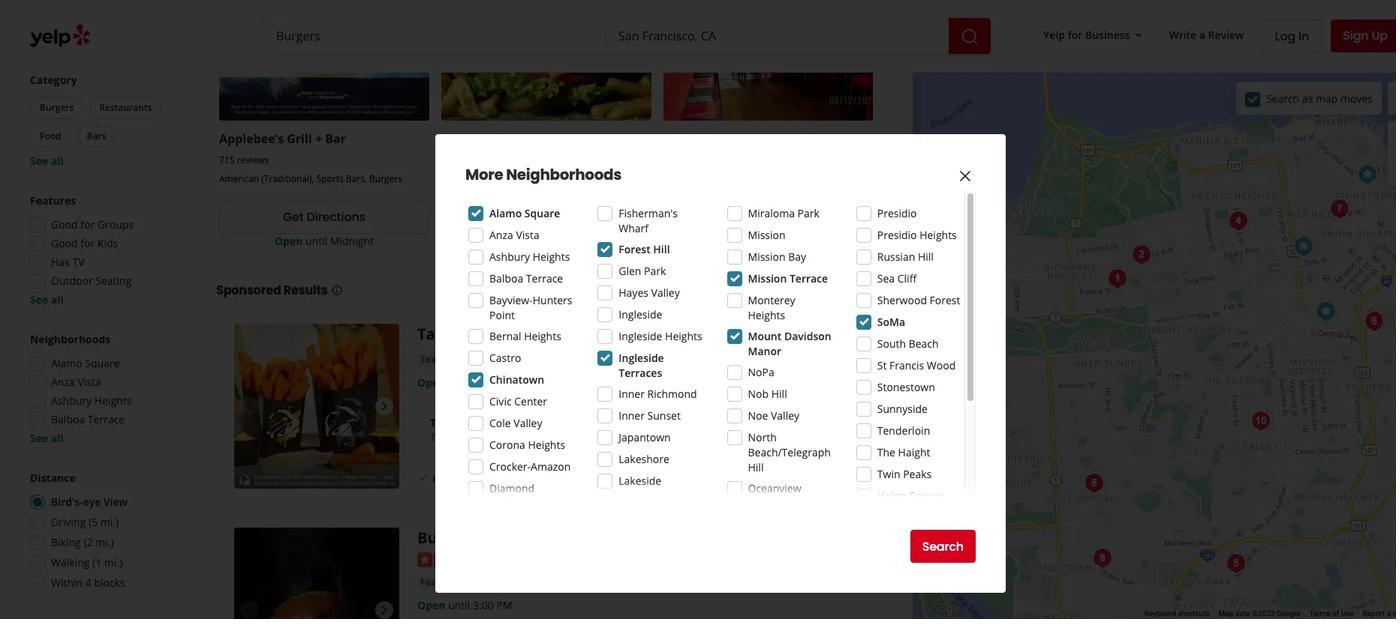 Task type: vqa. For each thing, say whether or not it's contained in the screenshot.
See all BUTTON corresponding to Good for Groups
yes



Task type: describe. For each thing, give the bounding box(es) containing it.
for for kids
[[81, 236, 95, 251]]

terms of use link
[[1309, 610, 1354, 619]]

soma
[[877, 315, 905, 330]]

and
[[72, 32, 90, 47]]

bird's-eye view
[[51, 495, 128, 510]]

davidson
[[784, 330, 831, 344]]

1 vertical spatial anza vista
[[51, 375, 101, 390]]

see for good for groups
[[30, 293, 48, 307]]

valley for hayes valley
[[651, 286, 680, 300]]

1 see all from the top
[[30, 154, 64, 168]]

category
[[30, 73, 77, 87]]

reviews)
[[558, 154, 598, 168]]

mission bay
[[748, 250, 806, 264]]

applebee's
[[219, 131, 284, 147]]

mex
[[439, 353, 458, 366]]

sea cliff
[[877, 272, 917, 286]]

noe valley
[[748, 409, 799, 423]]

south
[[877, 337, 906, 351]]

write a review link
[[1163, 21, 1250, 48]]

beach
[[909, 337, 939, 351]]

option group containing distance
[[26, 471, 186, 596]]

sign up
[[1343, 27, 1388, 44]]

bell
[[456, 324, 484, 344]]

open until midnight
[[275, 234, 374, 248]]

hill for forest hill
[[653, 242, 670, 257]]

bars,
[[346, 173, 367, 186]]

group containing neighborhoods
[[26, 333, 186, 447]]

burgers inside applebee's grill + bar 715 reviews american (traditional), sports bars, burgers
[[369, 173, 402, 186]]

takeout
[[495, 473, 530, 486]]

taco for taco bell
[[417, 324, 452, 344]]

good for hot
[[51, 14, 78, 28]]

1 vertical spatial anza
[[51, 375, 75, 390]]

ingleside for ingleside terraces
[[619, 351, 664, 366]]

get
[[283, 209, 304, 226]]

valley for visitacion valley
[[927, 511, 955, 525]]

0 horizontal spatial bun appétit image
[[234, 528, 399, 620]]

1 vertical spatial ashbury
[[51, 394, 92, 408]]

columbus burgers
[[663, 131, 773, 147]]

midnight
[[330, 234, 374, 248]]

terraces
[[619, 366, 662, 381]]

bird's-
[[51, 495, 83, 510]]

restaurants
[[99, 101, 152, 114]]

(5
[[88, 516, 98, 530]]

see all button for alamo square
[[30, 432, 64, 446]]

peaks
[[903, 468, 932, 482]]

group containing features
[[26, 194, 186, 308]]

sign up link
[[1331, 20, 1396, 53]]

tex-mex
[[420, 353, 458, 366]]

bar
[[325, 131, 346, 147]]

slideshow element for taco bell
[[234, 324, 399, 489]]

0 vertical spatial nacho
[[488, 416, 522, 430]]

1 vertical spatial appétit
[[451, 528, 507, 548]]

amazon
[[531, 460, 571, 474]]

mi.) for biking (2 mi.)
[[95, 536, 114, 550]]

write a review
[[1169, 27, 1244, 42]]

good for groups
[[51, 218, 134, 232]]

m
[[1393, 610, 1396, 619]]

until up hunters
[[530, 234, 552, 248]]

haight
[[898, 446, 930, 460]]

a for report
[[1387, 610, 1391, 619]]

hi-way burger & fry image
[[1246, 406, 1276, 436]]

eye
[[83, 495, 101, 510]]

hot and new
[[51, 32, 115, 47]]

balboa inside more neighborhoods dialog
[[489, 272, 523, 286]]

(2 for reviews)
[[546, 154, 555, 168]]

north
[[748, 431, 777, 445]]

+
[[315, 131, 322, 147]]

0 vertical spatial bun
[[441, 131, 465, 147]]

dinner
[[97, 14, 131, 28]]

order for 1st order now link from left
[[515, 209, 549, 226]]

maillards smash burgers image
[[954, 401, 984, 431]]

0 vertical spatial open until 3:00 pm
[[499, 234, 594, 248]]

now for second order now link from left
[[774, 209, 799, 226]]

native burger image
[[1126, 240, 1156, 270]]

1 vertical spatial open until 3:00 pm
[[417, 599, 512, 613]]

ashbury heights inside group
[[51, 394, 132, 408]]

next image for bun appétit
[[375, 602, 393, 620]]

grill
[[287, 131, 312, 147]]

civic center
[[489, 395, 547, 409]]

open until 10:00 pm
[[417, 376, 518, 390]]

log in
[[1275, 27, 1309, 45]]

mount davidson manor
[[748, 330, 831, 359]]

0 vertical spatial appétit
[[468, 131, 513, 147]]

alamo square inside more neighborhoods dialog
[[489, 206, 560, 221]]

map region
[[864, 39, 1396, 620]]

new
[[93, 32, 115, 47]]

hidden spot exl image
[[1221, 549, 1251, 579]]

1 order now link from the left
[[441, 201, 651, 234]]

glen
[[619, 264, 641, 278]]

sign
[[1343, 27, 1369, 44]]

oceanview
[[748, 482, 801, 496]]

driving
[[51, 516, 86, 530]]

open up 'bayview-'
[[499, 234, 527, 248]]

inner for inner richmond
[[619, 387, 645, 402]]

4
[[85, 576, 91, 591]]

for for dinner
[[81, 14, 95, 28]]

order for second order now link from left
[[737, 209, 771, 226]]

south beach
[[877, 337, 939, 351]]

1 vertical spatial bun appétit
[[417, 528, 507, 548]]

1 all from the top
[[51, 154, 64, 168]]

1 horizontal spatial forest
[[930, 293, 960, 308]]

bayview-hunters point
[[489, 293, 572, 323]]

mexican
[[470, 353, 508, 366]]

search image
[[961, 27, 979, 45]]

hayes
[[619, 286, 648, 300]]

yelp
[[1043, 27, 1065, 42]]

©2023
[[1252, 610, 1275, 619]]

sponsored
[[216, 282, 281, 299]]

for for business
[[1068, 27, 1083, 42]]

valley for cole valley
[[514, 417, 542, 431]]

map data ©2023 google
[[1219, 610, 1300, 619]]

0 vertical spatial 3:00
[[554, 234, 575, 248]]

tex-mex link
[[417, 352, 461, 368]]

bernal
[[489, 330, 521, 344]]

inner for inner sunset
[[619, 409, 645, 423]]

vista inside group
[[78, 375, 101, 390]]

fast for fast food
[[420, 576, 439, 589]]

view
[[103, 495, 128, 510]]

chinatown
[[489, 373, 544, 387]]

get directions link
[[219, 201, 429, 234]]

0 vertical spatial fries
[[525, 416, 550, 430]]

alamo inside more neighborhoods dialog
[[489, 206, 522, 221]]

manor
[[748, 345, 781, 359]]

0 vertical spatial bell®
[[457, 416, 486, 430]]

ashbury heights inside more neighborhoods dialog
[[489, 250, 570, 264]]

russian hill
[[877, 250, 934, 264]]

terms
[[1309, 610, 1330, 619]]

results
[[284, 282, 328, 299]]

park for glen park
[[644, 264, 666, 278]]

the butcher shop by niku steakhouse image
[[1359, 307, 1389, 337]]

driving (5 mi.)
[[51, 516, 119, 530]]

2 vertical spatial square
[[910, 489, 944, 504]]

moves
[[1340, 91, 1373, 105]]

outdoor seating
[[51, 274, 132, 288]]

ingleside for ingleside heights
[[619, 330, 662, 344]]

francis
[[889, 359, 924, 373]]

read
[[682, 431, 707, 445]]

balboa terrace inside more neighborhoods dialog
[[489, 272, 563, 286]]

for for groups
[[81, 218, 95, 232]]

open down fast food button
[[417, 599, 445, 613]]

until down mex
[[448, 376, 470, 390]]

the
[[877, 446, 895, 460]]

corona
[[489, 438, 525, 453]]

next image for taco bell
[[375, 398, 393, 416]]

fast for fast food, salad, burgers
[[441, 176, 458, 189]]

taco bell® nacho fries taco bell® nacho fries are back for a limited time. read more
[[430, 416, 737, 445]]

burgers right columbus
[[726, 131, 773, 147]]

union
[[877, 489, 907, 504]]

shortcuts
[[1178, 610, 1210, 619]]

walking
[[51, 556, 90, 570]]

roam artisan burgers image
[[1223, 206, 1253, 236]]

1 vertical spatial fries
[[520, 431, 543, 445]]

write
[[1169, 27, 1197, 42]]

1 vertical spatial bun appétit link
[[417, 528, 507, 548]]

ashbury inside more neighborhoods dialog
[[489, 250, 530, 264]]

0 vertical spatial bun appétit link
[[441, 131, 513, 147]]

columbus
[[663, 131, 723, 147]]

the haight
[[877, 446, 930, 460]]

0 vertical spatial tenderloin
[[564, 353, 617, 368]]

2 vertical spatial taco
[[430, 431, 453, 445]]

16 info v2 image
[[331, 284, 343, 296]]

2 order now link from the left
[[663, 201, 873, 234]]

use
[[1341, 610, 1354, 619]]

american
[[219, 173, 259, 186]]

16 checkmark v2 image
[[480, 473, 492, 485]]

more
[[465, 164, 503, 185]]

see all button for good for groups
[[30, 293, 64, 307]]

calibur image
[[1079, 469, 1109, 499]]

hard rock cafe image
[[1328, 90, 1358, 120]]

0 vertical spatial square
[[525, 206, 560, 221]]

0 horizontal spatial alamo
[[51, 357, 82, 371]]

1 vertical spatial bun
[[417, 528, 447, 548]]

all for alamo square
[[51, 432, 64, 446]]



Task type: locate. For each thing, give the bounding box(es) containing it.
1 horizontal spatial alamo square
[[489, 206, 560, 221]]

presidio up russian
[[877, 228, 917, 242]]

1 vertical spatial burgers button
[[517, 352, 558, 368]]

2 vertical spatial see
[[30, 432, 48, 446]]

(traditional),
[[261, 173, 314, 186]]

0 vertical spatial bun appétit image
[[1311, 297, 1341, 327]]

mount
[[748, 330, 782, 344]]

valley
[[651, 286, 680, 300], [771, 409, 799, 423], [514, 417, 542, 431], [927, 511, 955, 525]]

mexican button
[[467, 352, 511, 368]]

bun up food,
[[441, 131, 465, 147]]

previous image for taco bell
[[240, 398, 258, 416]]

0 horizontal spatial terrace
[[88, 413, 125, 427]]

1 horizontal spatial bun appétit image
[[1311, 297, 1341, 327]]

0 vertical spatial ingleside
[[619, 308, 662, 322]]

3 all from the top
[[51, 432, 64, 446]]

google image
[[916, 600, 966, 620]]

0 vertical spatial anza vista
[[489, 228, 539, 242]]

park for miraloma park
[[798, 206, 820, 221]]

2 vertical spatial good
[[51, 236, 78, 251]]

2 presidio from the top
[[877, 228, 917, 242]]

2 ingleside from the top
[[619, 330, 662, 344]]

until up mission bay
[[749, 234, 771, 248]]

heights inside group
[[94, 394, 132, 408]]

0 vertical spatial (2
[[546, 154, 555, 168]]

1 horizontal spatial (2
[[546, 154, 555, 168]]

0 vertical spatial forest
[[619, 242, 651, 257]]

1 inner from the top
[[619, 387, 645, 402]]

search down visitacion valley
[[922, 539, 964, 556]]

burgers button down bernal heights at bottom left
[[517, 352, 558, 368]]

0 vertical spatial mi.)
[[100, 516, 119, 530]]

heights inside monterey heights
[[748, 308, 785, 323]]

close image
[[956, 167, 974, 185]]

balboa inside group
[[51, 413, 85, 427]]

3:00
[[554, 234, 575, 248], [473, 599, 494, 613]]

biking (2 mi.)
[[51, 536, 114, 550]]

burgers down 4.5
[[514, 176, 547, 189]]

see all for good
[[30, 293, 64, 307]]

inner down the terraces
[[619, 387, 645, 402]]

1 vertical spatial neighborhoods
[[30, 333, 111, 347]]

2 order now from the left
[[737, 209, 799, 226]]

terms of use
[[1309, 610, 1354, 619]]

valley right noe on the right bottom
[[771, 409, 799, 423]]

1 good from the top
[[51, 14, 78, 28]]

see all up distance
[[30, 432, 64, 446]]

pm
[[578, 234, 594, 248], [803, 234, 819, 248], [502, 376, 518, 390], [496, 599, 512, 613]]

1 see all button from the top
[[30, 154, 64, 168]]

1 horizontal spatial balboa
[[489, 272, 523, 286]]

2 vertical spatial see all
[[30, 432, 64, 446]]

mission down open until 11:00 pm
[[748, 250, 786, 264]]

2 all from the top
[[51, 293, 64, 307]]

ingleside up ingleside terraces
[[619, 330, 662, 344]]

balboa up distance
[[51, 413, 85, 427]]

3 ingleside from the top
[[619, 351, 664, 366]]

1 next image from the top
[[375, 398, 393, 416]]

monterey
[[748, 293, 795, 308]]

taco for taco bell® nacho fries taco bell® nacho fries are back for a limited time. read more
[[430, 416, 454, 430]]

bun appétit link up more at the top left of the page
[[441, 131, 513, 147]]

fisherman's wharf
[[619, 206, 678, 236]]

group
[[27, 73, 186, 169], [1388, 121, 1396, 187], [26, 194, 186, 308], [26, 333, 186, 447]]

bun appétit link up fast food
[[417, 528, 507, 548]]

1 vertical spatial search
[[922, 539, 964, 556]]

anza vista inside more neighborhoods dialog
[[489, 228, 539, 242]]

2 good from the top
[[51, 218, 78, 232]]

valley up search button
[[927, 511, 955, 525]]

see all down the food 'button'
[[30, 154, 64, 168]]

vista
[[516, 228, 539, 242], [78, 375, 101, 390]]

0 vertical spatial next image
[[375, 398, 393, 416]]

search button
[[910, 531, 976, 564]]

review
[[1208, 27, 1244, 42]]

sports
[[316, 173, 344, 186]]

neighborhoods inside group
[[30, 333, 111, 347]]

0 vertical spatial bun appétit
[[441, 131, 513, 147]]

food
[[40, 130, 61, 143], [441, 576, 463, 589]]

all for good for groups
[[51, 293, 64, 307]]

all up distance
[[51, 432, 64, 446]]

a left m
[[1387, 610, 1391, 619]]

reviews
[[237, 154, 269, 167]]

order now for 1st order now link from left
[[515, 209, 577, 226]]

0 vertical spatial search
[[1266, 91, 1299, 105]]

order now link up mission bay
[[663, 201, 873, 234]]

square inside group
[[85, 357, 120, 371]]

sherwood
[[877, 293, 927, 308]]

monterey heights
[[748, 293, 795, 323]]

columbus burgers link
[[663, 131, 773, 147]]

now for 1st order now link from left
[[552, 209, 577, 226]]

1 vertical spatial presidio
[[877, 228, 917, 242]]

distance
[[30, 471, 76, 486]]

0 vertical spatial slideshow element
[[234, 324, 399, 489]]

yelp for business
[[1043, 27, 1130, 42]]

inner richmond
[[619, 387, 697, 402]]

good for kids
[[51, 236, 118, 251]]

None search field
[[264, 18, 994, 54]]

open
[[275, 234, 303, 248], [499, 234, 527, 248], [718, 234, 746, 248], [417, 376, 445, 390], [417, 599, 445, 613]]

mission down miraloma
[[748, 228, 786, 242]]

anza inside more neighborhoods dialog
[[489, 228, 513, 242]]

mi.) right (1
[[104, 556, 123, 570]]

0 vertical spatial ashbury
[[489, 250, 530, 264]]

mission for mission bay
[[748, 250, 786, 264]]

tex-mex button
[[417, 352, 461, 368]]

1 previous image from the top
[[240, 398, 258, 416]]

presidio for presidio
[[877, 206, 917, 221]]

0 horizontal spatial fast
[[420, 576, 439, 589]]

hill up oceanview
[[748, 461, 764, 475]]

good up the hot
[[51, 14, 78, 28]]

center
[[514, 395, 547, 409]]

1 horizontal spatial neighborhoods
[[506, 164, 621, 185]]

2 vertical spatial all
[[51, 432, 64, 446]]

burgers button down category
[[30, 97, 84, 119]]

2 see all from the top
[[30, 293, 64, 307]]

1 vertical spatial forest
[[930, 293, 960, 308]]

1 order now from the left
[[515, 209, 577, 226]]

1 vertical spatial 4.5 star rating image
[[417, 553, 498, 568]]

bun appétit link
[[441, 131, 513, 147], [417, 528, 507, 548]]

1 horizontal spatial tenderloin
[[877, 424, 930, 438]]

anza
[[489, 228, 513, 242], [51, 375, 75, 390]]

visitacion
[[877, 511, 924, 525]]

heights inside diamond heights
[[489, 497, 527, 511]]

0 horizontal spatial now
[[552, 209, 577, 226]]

balboa terrace up distance
[[51, 413, 125, 427]]

1 vertical spatial see
[[30, 293, 48, 307]]

keyboard
[[1145, 610, 1176, 619]]

taco bell image
[[1288, 232, 1318, 262]]

valley down glen park
[[651, 286, 680, 300]]

taco bell link
[[417, 324, 484, 344]]

2 next image from the top
[[375, 602, 393, 620]]

park up hayes valley
[[644, 264, 666, 278]]

search as map moves
[[1266, 91, 1373, 105]]

0 horizontal spatial a
[[1199, 27, 1205, 42]]

mission up "monterey"
[[748, 272, 787, 286]]

all down outdoor
[[51, 293, 64, 307]]

good up has tv
[[51, 236, 78, 251]]

0 vertical spatial ashbury heights
[[489, 250, 570, 264]]

(2 for mi.)
[[84, 536, 93, 550]]

next image
[[375, 398, 393, 416], [375, 602, 393, 620]]

0 vertical spatial see all button
[[30, 154, 64, 168]]

open until 3:00 pm
[[499, 234, 594, 248], [417, 599, 512, 613]]

fast food button
[[417, 576, 466, 591]]

see all button down outdoor
[[30, 293, 64, 307]]

2 vertical spatial mission
[[748, 272, 787, 286]]

search for search as map moves
[[1266, 91, 1299, 105]]

ashbury heights
[[489, 250, 570, 264], [51, 394, 132, 408]]

order up open until 11:00 pm
[[737, 209, 771, 226]]

1 vertical spatial tenderloin
[[877, 424, 930, 438]]

balboa terrace up 'bayview-'
[[489, 272, 563, 286]]

nopa
[[748, 366, 774, 380]]

group containing category
[[27, 73, 186, 169]]

open down get
[[275, 234, 303, 248]]

burgers down category
[[40, 101, 74, 114]]

wow!! burgers & grill image
[[1087, 544, 1117, 574]]

blocks
[[94, 576, 125, 591]]

glen park
[[619, 264, 666, 278]]

order now link down more neighborhoods at the top of the page
[[441, 201, 651, 234]]

uncle boy's image
[[1102, 264, 1132, 294]]

2 vertical spatial see all button
[[30, 432, 64, 446]]

hill for nob hill
[[771, 387, 787, 402]]

report a m link
[[1363, 610, 1396, 619]]

see all down outdoor
[[30, 293, 64, 307]]

3 see all button from the top
[[30, 432, 64, 446]]

groups
[[97, 218, 134, 232]]

2 now from the left
[[774, 209, 799, 226]]

burgers link
[[517, 352, 558, 368]]

for
[[81, 14, 95, 28], [1068, 27, 1083, 42], [81, 218, 95, 232], [81, 236, 95, 251]]

mission for mission terrace
[[748, 272, 787, 286]]

good down features
[[51, 218, 78, 232]]

all down the food 'button'
[[51, 154, 64, 168]]

has
[[51, 255, 70, 269]]

see all button up distance
[[30, 432, 64, 446]]

for down good for groups
[[81, 236, 95, 251]]

4.5 star rating image up food,
[[441, 155, 522, 170]]

1 vertical spatial bell®
[[456, 431, 483, 445]]

1 horizontal spatial fast
[[441, 176, 458, 189]]

applebee's grill + bar image
[[1302, 93, 1332, 123]]

bun appétit up fast food
[[417, 528, 507, 548]]

0 horizontal spatial alamo square
[[51, 357, 120, 371]]

(2 right 4.5
[[546, 154, 555, 168]]

0 horizontal spatial anza
[[51, 375, 75, 390]]

mi.) up (1
[[95, 536, 114, 550]]

terrace for bayview-
[[526, 272, 563, 286]]

forest right sherwood at the right of the page
[[930, 293, 960, 308]]

(2 up walking (1 mi.)
[[84, 536, 93, 550]]

715
[[219, 154, 235, 167]]

until down get directions
[[305, 234, 327, 248]]

order now down more neighborhoods at the top of the page
[[515, 209, 577, 226]]

2 inner from the top
[[619, 409, 645, 423]]

as
[[1302, 91, 1313, 105]]

food inside 'button'
[[40, 130, 61, 143]]

good for good
[[51, 218, 78, 232]]

stonestown
[[877, 381, 935, 395]]

previous image
[[240, 398, 258, 416], [240, 602, 258, 620]]

sponsored results
[[216, 282, 328, 299]]

wood
[[927, 359, 956, 373]]

for inside button
[[1068, 27, 1083, 42]]

now down more neighborhoods at the top of the page
[[552, 209, 577, 226]]

1 vertical spatial fast
[[420, 576, 439, 589]]

1 horizontal spatial terrace
[[526, 272, 563, 286]]

3 see all from the top
[[30, 432, 64, 446]]

appétit up more at the top left of the page
[[468, 131, 513, 147]]

open down 'tex-'
[[417, 376, 445, 390]]

biking
[[51, 536, 81, 550]]

within 4 blocks
[[51, 576, 125, 591]]

1 horizontal spatial anza
[[489, 228, 513, 242]]

a right write
[[1199, 27, 1205, 42]]

1 horizontal spatial vista
[[516, 228, 539, 242]]

more neighborhoods dialog
[[0, 0, 1396, 620]]

0 horizontal spatial burgers button
[[30, 97, 84, 119]]

0 vertical spatial alamo
[[489, 206, 522, 221]]

burgers right bars,
[[369, 173, 402, 186]]

option group
[[26, 471, 186, 596]]

restaurants button
[[90, 97, 162, 119]]

1 vertical spatial see all button
[[30, 293, 64, 307]]

burgers inside "link"
[[520, 353, 555, 366]]

0 vertical spatial food
[[40, 130, 61, 143]]

bun appétit image
[[1311, 297, 1341, 327], [234, 528, 399, 620]]

forest down 'wharf'
[[619, 242, 651, 257]]

2 see from the top
[[30, 293, 48, 307]]

2 horizontal spatial terrace
[[790, 272, 828, 286]]

2 previous image from the top
[[240, 602, 258, 620]]

nob
[[748, 387, 769, 402]]

1 vertical spatial taco
[[430, 416, 454, 430]]

0 horizontal spatial search
[[922, 539, 964, 556]]

a for write
[[1199, 27, 1205, 42]]

1 vertical spatial previous image
[[240, 602, 258, 620]]

vista inside more neighborhoods dialog
[[516, 228, 539, 242]]

open until 3:00 pm down fast food button
[[417, 599, 512, 613]]

ingleside up the terraces
[[619, 351, 664, 366]]

order now for second order now link from left
[[737, 209, 799, 226]]

outdoor
[[51, 274, 93, 288]]

1 horizontal spatial 3:00
[[554, 234, 575, 248]]

2 order from the left
[[737, 209, 771, 226]]

1 vertical spatial inner
[[619, 409, 645, 423]]

nacho up crocker- in the bottom left of the page
[[485, 431, 517, 445]]

1 now from the left
[[552, 209, 577, 226]]

slideshow element for bun appétit
[[234, 528, 399, 620]]

business
[[1085, 27, 1130, 42]]

appétit down diamond heights
[[451, 528, 507, 548]]

4.5 star rating image
[[441, 155, 522, 170], [417, 553, 498, 568]]

1 vertical spatial (2
[[84, 536, 93, 550]]

1 vertical spatial mission
[[748, 250, 786, 264]]

see all button down the food 'button'
[[30, 154, 64, 168]]

columbus burgers image
[[1352, 159, 1382, 190]]

ashbury
[[489, 250, 530, 264], [51, 394, 92, 408]]

sunnyside
[[877, 402, 928, 417]]

1 vertical spatial mi.)
[[95, 536, 114, 550]]

0 vertical spatial fast
[[441, 176, 458, 189]]

bun up fast food
[[417, 528, 447, 548]]

directions
[[307, 209, 365, 226]]

(2 inside option group
[[84, 536, 93, 550]]

1 vertical spatial balboa terrace
[[51, 413, 125, 427]]

mi.) for driving (5 mi.)
[[100, 516, 119, 530]]

1 horizontal spatial order now
[[737, 209, 799, 226]]

1 vertical spatial nacho
[[485, 431, 517, 445]]

3 good from the top
[[51, 236, 78, 251]]

for right the 'yelp'
[[1068, 27, 1083, 42]]

of
[[1332, 610, 1339, 619]]

mi.) for walking (1 mi.)
[[104, 556, 123, 570]]

inner up limited
[[619, 409, 645, 423]]

ingleside down hayes
[[619, 308, 662, 322]]

valley up corona heights
[[514, 417, 542, 431]]

16 chevron down v2 image
[[1133, 29, 1145, 41]]

0 vertical spatial a
[[1199, 27, 1205, 42]]

neighborhoods inside dialog
[[506, 164, 621, 185]]

terrace
[[526, 272, 563, 286], [790, 272, 828, 286], [88, 413, 125, 427]]

nacho down civic
[[488, 416, 522, 430]]

bars
[[87, 130, 106, 143]]

1 vertical spatial vista
[[78, 375, 101, 390]]

1 vertical spatial bun appétit image
[[234, 528, 399, 620]]

0 vertical spatial burgers button
[[30, 97, 84, 119]]

previous image for bun appétit
[[240, 602, 258, 620]]

1 horizontal spatial order now link
[[663, 201, 873, 234]]

google
[[1277, 610, 1300, 619]]

3 see from the top
[[30, 432, 48, 446]]

1 presidio from the top
[[877, 206, 917, 221]]

bun
[[441, 131, 465, 147], [417, 528, 447, 548]]

presidio up presidio heights
[[877, 206, 917, 221]]

nacho
[[488, 416, 522, 430], [485, 431, 517, 445]]

balboa terrace
[[489, 272, 563, 286], [51, 413, 125, 427]]

fries down center
[[525, 416, 550, 430]]

applebee's grill + bar 715 reviews american (traditional), sports bars, burgers
[[219, 131, 402, 186]]

jasmin's image
[[1324, 194, 1354, 224]]

16 checkmark v2 image
[[417, 473, 429, 485]]

inner sunset
[[619, 409, 681, 423]]

taco down open until 10:00 pm
[[430, 416, 454, 430]]

search left as
[[1266, 91, 1299, 105]]

0 vertical spatial previous image
[[240, 398, 258, 416]]

st francis wood
[[877, 359, 956, 373]]

terrace for monterey
[[790, 272, 828, 286]]

hill for russian hill
[[918, 250, 934, 264]]

0 vertical spatial park
[[798, 206, 820, 221]]

0 horizontal spatial ashbury heights
[[51, 394, 132, 408]]

mi.) right (5
[[100, 516, 119, 530]]

balboa up 'bayview-'
[[489, 272, 523, 286]]

open until 3:00 pm up hunters
[[499, 234, 594, 248]]

food inside button
[[441, 576, 463, 589]]

fast
[[441, 176, 458, 189], [420, 576, 439, 589]]

see for alamo square
[[30, 432, 48, 446]]

0 vertical spatial taco
[[417, 324, 452, 344]]

for up the hot and new
[[81, 14, 95, 28]]

hill right nob
[[771, 387, 787, 402]]

presidio for presidio heights
[[877, 228, 917, 242]]

tenderloin left ingleside terraces
[[564, 353, 617, 368]]

hill up glen park
[[653, 242, 670, 257]]

fast inside button
[[420, 576, 439, 589]]

twin peaks
[[877, 468, 932, 482]]

2 slideshow element from the top
[[234, 528, 399, 620]]

see all for alamo
[[30, 432, 64, 446]]

time.
[[659, 431, 686, 445]]

0 horizontal spatial tenderloin
[[564, 353, 617, 368]]

1 vertical spatial ingleside
[[619, 330, 662, 344]]

valley for noe valley
[[771, 409, 799, 423]]

fries left are
[[520, 431, 543, 445]]

back
[[565, 431, 588, 445]]

report a m
[[1363, 610, 1396, 619]]

1 ingleside from the top
[[619, 308, 662, 322]]

1 mission from the top
[[748, 228, 786, 242]]

0 horizontal spatial food
[[40, 130, 61, 143]]

good for dinner
[[51, 14, 131, 28]]

4.5 star rating image up fast food
[[417, 553, 498, 568]]

until down fast food button
[[448, 599, 470, 613]]

food button
[[30, 125, 71, 148]]

0 horizontal spatial vista
[[78, 375, 101, 390]]

2 see all button from the top
[[30, 293, 64, 307]]

0 vertical spatial neighborhoods
[[506, 164, 621, 185]]

order down more neighborhoods at the top of the page
[[515, 209, 549, 226]]

3 mission from the top
[[748, 272, 787, 286]]

0 vertical spatial presidio
[[877, 206, 917, 221]]

open left 11:00
[[718, 234, 746, 248]]

mission terrace
[[748, 272, 828, 286]]

taco up delivery
[[430, 431, 453, 445]]

1 horizontal spatial ashbury heights
[[489, 250, 570, 264]]

search for search
[[922, 539, 964, 556]]

tenderloin up the haight
[[877, 424, 930, 438]]

now up 11:00
[[774, 209, 799, 226]]

1 horizontal spatial food
[[441, 576, 463, 589]]

1 vertical spatial park
[[644, 264, 666, 278]]

0 horizontal spatial forest
[[619, 242, 651, 257]]

1 vertical spatial ashbury heights
[[51, 394, 132, 408]]

burgers
[[40, 101, 74, 114], [726, 131, 773, 147], [369, 173, 402, 186], [514, 176, 547, 189], [520, 353, 555, 366]]

0 vertical spatial see all
[[30, 154, 64, 168]]

taco up "tex-mex" in the left bottom of the page
[[417, 324, 452, 344]]

search inside button
[[922, 539, 964, 556]]

burgers down bernal heights at bottom left
[[520, 353, 555, 366]]

for up good for kids
[[81, 218, 95, 232]]

1 horizontal spatial balboa terrace
[[489, 272, 563, 286]]

order now up open until 11:00 pm
[[737, 209, 799, 226]]

0 vertical spatial mission
[[748, 228, 786, 242]]

0 vertical spatial 4.5 star rating image
[[441, 155, 522, 170]]

0 horizontal spatial order now
[[515, 209, 577, 226]]

slideshow element
[[234, 324, 399, 489], [234, 528, 399, 620]]

2 mission from the top
[[748, 250, 786, 264]]

1 see from the top
[[30, 154, 48, 168]]

1 vertical spatial alamo
[[51, 357, 82, 371]]

1 vertical spatial see all
[[30, 293, 64, 307]]

open until 11:00 pm
[[718, 234, 819, 248]]

hill inside the north beach/telegraph hill
[[748, 461, 764, 475]]

diamond
[[489, 482, 535, 496]]

1 order from the left
[[515, 209, 549, 226]]

balboa terrace inside group
[[51, 413, 125, 427]]

more
[[710, 431, 737, 445]]

park up 11:00
[[798, 206, 820, 221]]

bun appétit up more at the top left of the page
[[441, 131, 513, 147]]

taco bell image
[[234, 324, 399, 489]]

alamo square inside group
[[51, 357, 120, 371]]

tenderloin inside more neighborhoods dialog
[[877, 424, 930, 438]]

0 horizontal spatial 3:00
[[473, 599, 494, 613]]

1 slideshow element from the top
[[234, 324, 399, 489]]

0 horizontal spatial order
[[515, 209, 549, 226]]

hill down presidio heights
[[918, 250, 934, 264]]

lakeside
[[619, 474, 661, 489]]



